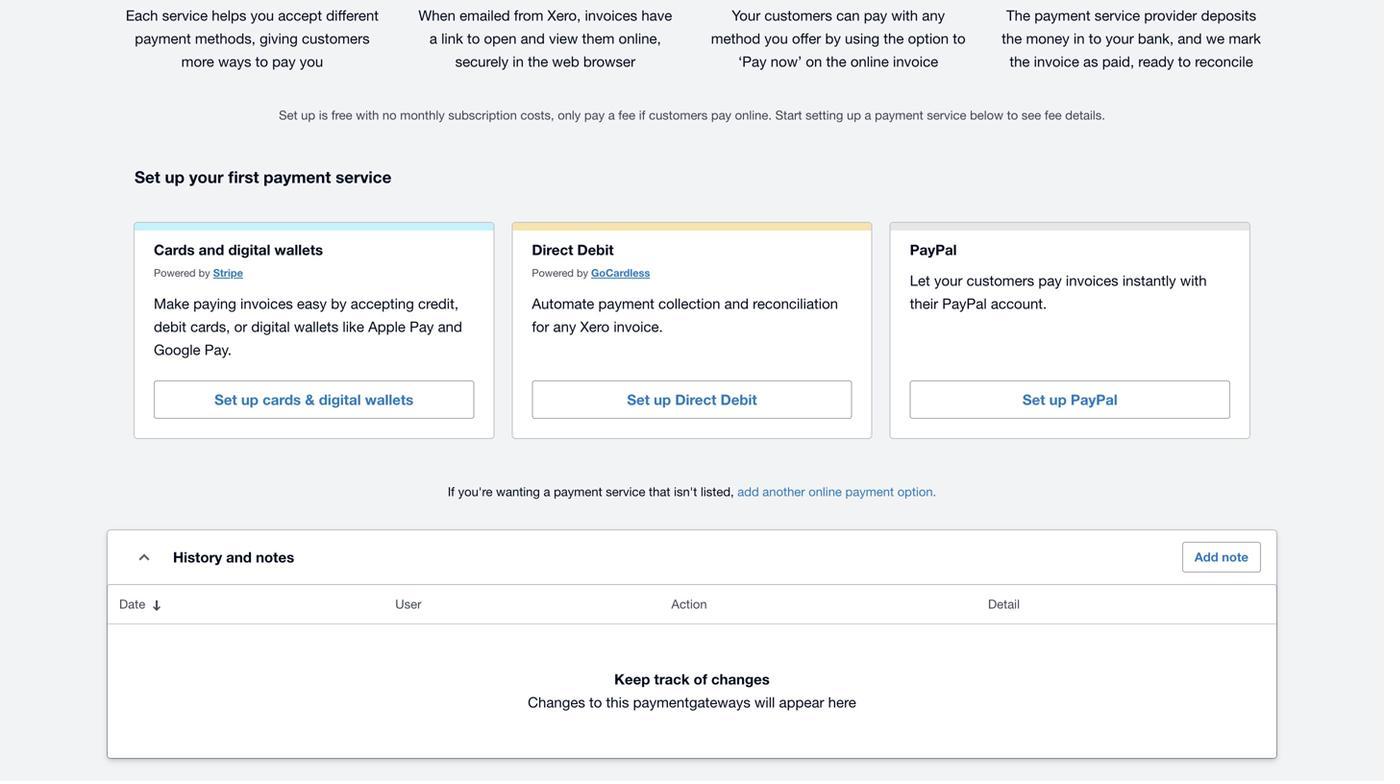 Task type: vqa. For each thing, say whether or not it's contained in the screenshot.
direct in direct debit powered by gocardless
yes



Task type: describe. For each thing, give the bounding box(es) containing it.
stripe
[[213, 267, 243, 279]]

see
[[1021, 108, 1041, 123]]

set for set up paypal
[[1023, 391, 1045, 409]]

reconciliation
[[753, 295, 838, 312]]

each
[[126, 7, 158, 24]]

instantly
[[1122, 272, 1176, 289]]

your inside the payment service provider deposits the money in to your bank, and we mark the invoice as paid, ready to reconcile
[[1106, 30, 1134, 47]]

subscription
[[448, 108, 517, 123]]

to up as
[[1089, 30, 1102, 47]]

payment right setting
[[875, 108, 923, 123]]

each service helps you accept different payment methods, giving customers more ways to pay you
[[126, 7, 379, 70]]

paid,
[[1102, 53, 1134, 70]]

by inside cards and digital wallets powered by stripe
[[199, 267, 210, 279]]

to inside your customers can pay with any method you offer by using the option to 'pay now' on the online invoice
[[953, 30, 966, 47]]

set for set up direct debit
[[627, 391, 650, 409]]

service inside the payment service provider deposits the money in to your bank, and we mark the invoice as paid, ready to reconcile
[[1095, 7, 1140, 24]]

method
[[711, 30, 760, 47]]

0 vertical spatial paypal
[[910, 241, 957, 259]]

powered inside direct debit powered by gocardless
[[532, 267, 574, 279]]

offer
[[792, 30, 821, 47]]

invoices for xero,
[[585, 7, 637, 24]]

paypal inside button
[[1071, 391, 1118, 409]]

emailed
[[460, 7, 510, 24]]

direct inside button
[[675, 391, 716, 409]]

that
[[649, 485, 670, 500]]

to inside keep track of changes changes to this paymentgateways will appear here
[[589, 694, 602, 711]]

option.
[[897, 485, 936, 500]]

to inside when emailed from xero, invoices have a link to open and view them online, securely in the web browser
[[467, 30, 480, 47]]

add note button
[[1182, 542, 1261, 573]]

date button
[[108, 586, 384, 624]]

toggle image
[[139, 554, 149, 561]]

wallets inside set up cards & digital wallets button
[[365, 391, 414, 409]]

up for set up direct debit
[[654, 391, 671, 409]]

browser
[[583, 53, 635, 70]]

option
[[908, 30, 949, 47]]

pay.
[[205, 341, 232, 358]]

will
[[755, 694, 775, 711]]

let
[[910, 272, 930, 289]]

service left below
[[927, 108, 966, 123]]

costs,
[[520, 108, 554, 123]]

invoice.
[[614, 318, 663, 335]]

and inside the payment service provider deposits the money in to your bank, and we mark the invoice as paid, ready to reconcile
[[1178, 30, 1202, 47]]

service down free
[[336, 167, 392, 187]]

pay inside your customers can pay with any method you offer by using the option to 'pay now' on the online invoice
[[864, 7, 887, 24]]

if you're wanting a payment service that isn't listed, add another online payment option.
[[448, 485, 936, 500]]

list of history for this document element
[[108, 586, 1276, 759]]

money
[[1026, 30, 1070, 47]]

cards
[[154, 241, 195, 259]]

pay
[[410, 318, 434, 335]]

first
[[228, 167, 259, 187]]

user
[[395, 597, 421, 612]]

set up direct debit button
[[532, 381, 852, 419]]

payment left option.
[[845, 485, 894, 500]]

service left the that
[[606, 485, 645, 500]]

on
[[806, 53, 822, 70]]

history and notes
[[173, 549, 294, 566]]

start
[[775, 108, 802, 123]]

note
[[1222, 550, 1249, 565]]

keep
[[614, 671, 650, 688]]

up for set up your first payment service
[[165, 167, 185, 187]]

and inside when emailed from xero, invoices have a link to open and view them online, securely in the web browser
[[521, 30, 545, 47]]

add
[[737, 485, 759, 500]]

online inside your customers can pay with any method you offer by using the option to 'pay now' on the online invoice
[[850, 53, 889, 70]]

monthly
[[400, 108, 445, 123]]

their
[[910, 295, 938, 312]]

free
[[331, 108, 352, 123]]

reconcile
[[1195, 53, 1253, 70]]

debit inside direct debit powered by gocardless
[[577, 241, 614, 259]]

2 vertical spatial you
[[300, 53, 323, 70]]

changes
[[528, 694, 585, 711]]

wallets inside make paying invoices easy by accepting credit, debit cards, or digital wallets like apple pay and google pay.
[[294, 318, 339, 335]]

0 horizontal spatial online
[[809, 485, 842, 500]]

1 fee from the left
[[618, 108, 635, 123]]

isn't
[[674, 485, 697, 500]]

powered inside cards and digital wallets powered by stripe
[[154, 267, 196, 279]]

this
[[606, 694, 629, 711]]

from
[[514, 7, 543, 24]]

and inside make paying invoices easy by accepting credit, debit cards, or digital wallets like apple pay and google pay.
[[438, 318, 462, 335]]

if
[[448, 485, 455, 500]]

set up direct debit
[[627, 391, 757, 409]]

the inside when emailed from xero, invoices have a link to open and view them online, securely in the web browser
[[528, 53, 548, 70]]

the payment service provider deposits the money in to your bank, and we mark the invoice as paid, ready to reconcile
[[1002, 7, 1261, 70]]

open
[[484, 30, 517, 47]]

digital inside cards and digital wallets powered by stripe
[[228, 241, 270, 259]]

your inside "let your customers pay invoices instantly with their paypal account."
[[934, 272, 963, 289]]

to right ready
[[1178, 53, 1191, 70]]

up for set up cards & digital wallets
[[241, 391, 259, 409]]

you inside your customers can pay with any method you offer by using the option to 'pay now' on the online invoice
[[764, 30, 788, 47]]

the
[[1006, 7, 1030, 24]]

using
[[845, 30, 880, 47]]

by inside direct debit powered by gocardless
[[577, 267, 588, 279]]

any inside your customers can pay with any method you offer by using the option to 'pay now' on the online invoice
[[922, 7, 945, 24]]

is
[[319, 108, 328, 123]]

gocardless
[[591, 267, 650, 279]]

the right on
[[826, 53, 846, 70]]

and inside cards and digital wallets powered by stripe
[[199, 241, 224, 259]]

debit inside button
[[720, 391, 757, 409]]

appear
[[779, 694, 824, 711]]

digital inside make paying invoices easy by accepting credit, debit cards, or digital wallets like apple pay and google pay.
[[251, 318, 290, 335]]

by inside make paying invoices easy by accepting credit, debit cards, or digital wallets like apple pay and google pay.
[[331, 295, 347, 312]]

methods,
[[195, 30, 256, 47]]

keep track of changes changes to this paymentgateways will appear here
[[528, 671, 856, 711]]

xero
[[580, 318, 610, 335]]

customers inside your customers can pay with any method you offer by using the option to 'pay now' on the online invoice
[[764, 7, 832, 24]]

history
[[173, 549, 222, 566]]

detail
[[988, 597, 1020, 612]]

view
[[549, 30, 578, 47]]

for
[[532, 318, 549, 335]]

paymentgateways
[[633, 694, 751, 711]]

1 vertical spatial your
[[189, 167, 224, 187]]

the down "the"
[[1002, 30, 1022, 47]]

a inside when emailed from xero, invoices have a link to open and view them online, securely in the web browser
[[430, 30, 437, 47]]

invoice inside your customers can pay with any method you offer by using the option to 'pay now' on the online invoice
[[893, 53, 938, 70]]

digital inside set up cards & digital wallets button
[[319, 391, 361, 409]]

online.
[[735, 108, 772, 123]]

changes
[[711, 671, 770, 688]]

add note
[[1195, 550, 1249, 565]]

can
[[836, 7, 860, 24]]

in inside when emailed from xero, invoices have a link to open and view them online, securely in the web browser
[[513, 53, 524, 70]]

collection
[[658, 295, 720, 312]]

set for set up your first payment service
[[135, 167, 160, 187]]



Task type: locate. For each thing, give the bounding box(es) containing it.
0 vertical spatial any
[[922, 7, 945, 24]]

2 horizontal spatial with
[[1180, 272, 1207, 289]]

service right each
[[162, 7, 208, 24]]

1 horizontal spatial you
[[300, 53, 323, 70]]

digital up stripe link
[[228, 241, 270, 259]]

any up option
[[922, 7, 945, 24]]

no
[[382, 108, 397, 123]]

pay inside "let your customers pay invoices instantly with their paypal account."
[[1038, 272, 1062, 289]]

set for set up is free with no monthly subscription costs, only pay a fee if customers pay online. start setting up a payment service below to see fee details.
[[279, 108, 298, 123]]

customers up account.
[[967, 272, 1034, 289]]

to right link at the top
[[467, 30, 480, 47]]

by right easy
[[331, 295, 347, 312]]

0 vertical spatial invoices
[[585, 7, 637, 24]]

1 horizontal spatial with
[[891, 7, 918, 24]]

2 vertical spatial invoices
[[240, 295, 293, 312]]

your
[[1106, 30, 1134, 47], [189, 167, 224, 187], [934, 272, 963, 289]]

1 vertical spatial direct
[[675, 391, 716, 409]]

online
[[850, 53, 889, 70], [809, 485, 842, 500]]

pay right only
[[584, 108, 605, 123]]

the right using
[[884, 30, 904, 47]]

powered
[[154, 267, 196, 279], [532, 267, 574, 279]]

and up stripe
[[199, 241, 224, 259]]

1 vertical spatial paypal
[[942, 295, 987, 312]]

invoices for pay
[[1066, 272, 1118, 289]]

2 invoice from the left
[[1034, 53, 1079, 70]]

customers inside "let your customers pay invoices instantly with their paypal account."
[[967, 272, 1034, 289]]

up for set up is free with no monthly subscription costs, only pay a fee if customers pay online. start setting up a payment service below to see fee details.
[[301, 108, 315, 123]]

link
[[441, 30, 463, 47]]

2 fee from the left
[[1045, 108, 1062, 123]]

action
[[671, 597, 707, 612]]

in
[[1074, 30, 1085, 47], [513, 53, 524, 70]]

1 horizontal spatial your
[[934, 272, 963, 289]]

with up option
[[891, 7, 918, 24]]

wallets up easy
[[274, 241, 323, 259]]

pay left online.
[[711, 108, 732, 123]]

2 vertical spatial digital
[[319, 391, 361, 409]]

provider
[[1144, 7, 1197, 24]]

1 vertical spatial wallets
[[294, 318, 339, 335]]

invoice
[[893, 53, 938, 70], [1034, 53, 1079, 70]]

1 vertical spatial digital
[[251, 318, 290, 335]]

0 vertical spatial wallets
[[274, 241, 323, 259]]

0 vertical spatial online
[[850, 53, 889, 70]]

ready
[[1138, 53, 1174, 70]]

when emailed from xero, invoices have a link to open and view them online, securely in the web browser
[[418, 7, 672, 70]]

cards
[[263, 391, 301, 409]]

1 vertical spatial you
[[764, 30, 788, 47]]

0 horizontal spatial invoices
[[240, 295, 293, 312]]

payment right wanting at the left bottom of the page
[[554, 485, 602, 500]]

the down money
[[1010, 53, 1030, 70]]

with left no
[[356, 108, 379, 123]]

more
[[181, 53, 214, 70]]

invoices inside make paying invoices easy by accepting credit, debit cards, or digital wallets like apple pay and google pay.
[[240, 295, 293, 312]]

digital
[[228, 241, 270, 259], [251, 318, 290, 335], [319, 391, 361, 409]]

service up bank,
[[1095, 7, 1140, 24]]

cards and digital wallets powered by stripe
[[154, 241, 323, 279]]

you're
[[458, 485, 493, 500]]

details.
[[1065, 108, 1105, 123]]

powered up automate
[[532, 267, 574, 279]]

0 vertical spatial digital
[[228, 241, 270, 259]]

up for set up paypal
[[1049, 391, 1067, 409]]

setting
[[806, 108, 843, 123]]

pay inside each service helps you accept different payment methods, giving customers more ways to pay you
[[272, 53, 296, 70]]

0 horizontal spatial with
[[356, 108, 379, 123]]

make paying invoices easy by accepting credit, debit cards, or digital wallets like apple pay and google pay.
[[154, 295, 462, 358]]

track
[[654, 671, 690, 688]]

1 vertical spatial any
[[553, 318, 576, 335]]

0 horizontal spatial you
[[250, 7, 274, 24]]

with for free
[[356, 108, 379, 123]]

google
[[154, 341, 200, 358]]

with
[[891, 7, 918, 24], [356, 108, 379, 123], [1180, 272, 1207, 289]]

add another online payment option. button
[[737, 473, 936, 512]]

1 vertical spatial with
[[356, 108, 379, 123]]

invoice inside the payment service provider deposits the money in to your bank, and we mark the invoice as paid, ready to reconcile
[[1034, 53, 1079, 70]]

0 vertical spatial you
[[250, 7, 274, 24]]

automate
[[532, 295, 594, 312]]

payment right first
[[264, 167, 331, 187]]

payment
[[1034, 7, 1091, 24], [135, 30, 191, 47], [875, 108, 923, 123], [264, 167, 331, 187], [598, 295, 654, 312], [554, 485, 602, 500], [845, 485, 894, 500]]

payment inside the payment service provider deposits the money in to your bank, and we mark the invoice as paid, ready to reconcile
[[1034, 7, 1091, 24]]

by
[[825, 30, 841, 47], [199, 267, 210, 279], [577, 267, 588, 279], [331, 295, 347, 312]]

easy
[[297, 295, 327, 312]]

xero,
[[547, 7, 581, 24]]

direct down automate payment collection and reconciliation for any xero invoice.
[[675, 391, 716, 409]]

in down open
[[513, 53, 524, 70]]

a left link at the top
[[430, 30, 437, 47]]

payment inside automate payment collection and reconciliation for any xero invoice.
[[598, 295, 654, 312]]

have
[[641, 7, 672, 24]]

set up cards & digital wallets button
[[154, 381, 474, 419]]

account.
[[991, 295, 1047, 312]]

listed,
[[701, 485, 734, 500]]

payment up invoice. at top
[[598, 295, 654, 312]]

2 powered from the left
[[532, 267, 574, 279]]

1 horizontal spatial online
[[850, 53, 889, 70]]

invoices left instantly
[[1066, 272, 1118, 289]]

0 vertical spatial your
[[1106, 30, 1134, 47]]

customers up offer
[[764, 7, 832, 24]]

a left if
[[608, 108, 615, 123]]

up inside button
[[1049, 391, 1067, 409]]

payment inside each service helps you accept different payment methods, giving customers more ways to pay you
[[135, 30, 191, 47]]

0 vertical spatial debit
[[577, 241, 614, 259]]

digital right or at left
[[251, 318, 290, 335]]

deposits
[[1201, 7, 1256, 24]]

date
[[119, 597, 145, 612]]

your right 'let'
[[934, 272, 963, 289]]

&
[[305, 391, 315, 409]]

you up 'giving'
[[250, 7, 274, 24]]

invoices inside "let your customers pay invoices instantly with their paypal account."
[[1066, 272, 1118, 289]]

pay up using
[[864, 7, 887, 24]]

1 vertical spatial in
[[513, 53, 524, 70]]

2 horizontal spatial your
[[1106, 30, 1134, 47]]

set for set up cards & digital wallets
[[214, 391, 237, 409]]

set up your first payment service
[[135, 167, 392, 187]]

0 horizontal spatial fee
[[618, 108, 635, 123]]

and inside automate payment collection and reconciliation for any xero invoice.
[[724, 295, 749, 312]]

stripe link
[[213, 267, 243, 279]]

payment down each
[[135, 30, 191, 47]]

online down using
[[850, 53, 889, 70]]

fee right see
[[1045, 108, 1062, 123]]

0 horizontal spatial invoice
[[893, 53, 938, 70]]

like
[[343, 318, 364, 335]]

invoices up them
[[585, 7, 637, 24]]

wallets inside cards and digital wallets powered by stripe
[[274, 241, 323, 259]]

with inside your customers can pay with any method you offer by using the option to 'pay now' on the online invoice
[[891, 7, 918, 24]]

any
[[922, 7, 945, 24], [553, 318, 576, 335]]

service inside each service helps you accept different payment methods, giving customers more ways to pay you
[[162, 7, 208, 24]]

wanting
[[496, 485, 540, 500]]

notes
[[256, 549, 294, 566]]

a right wanting at the left bottom of the page
[[544, 485, 550, 500]]

pay up account.
[[1038, 272, 1062, 289]]

2 vertical spatial your
[[934, 272, 963, 289]]

1 vertical spatial invoices
[[1066, 272, 1118, 289]]

1 horizontal spatial invoice
[[1034, 53, 1079, 70]]

pay down 'giving'
[[272, 53, 296, 70]]

invoice down money
[[1034, 53, 1079, 70]]

0 horizontal spatial debit
[[577, 241, 614, 259]]

toggle button
[[125, 538, 163, 577]]

0 horizontal spatial any
[[553, 318, 576, 335]]

to right option
[[953, 30, 966, 47]]

a right setting
[[865, 108, 871, 123]]

0 vertical spatial with
[[891, 7, 918, 24]]

set up paypal
[[1023, 391, 1118, 409]]

to
[[467, 30, 480, 47], [953, 30, 966, 47], [1089, 30, 1102, 47], [255, 53, 268, 70], [1178, 53, 1191, 70], [1007, 108, 1018, 123], [589, 694, 602, 711]]

0 horizontal spatial direct
[[532, 241, 573, 259]]

wallets down easy
[[294, 318, 339, 335]]

credit,
[[418, 295, 458, 312]]

below
[[970, 108, 1003, 123]]

and down credit,
[[438, 318, 462, 335]]

set up paypal button
[[910, 381, 1230, 419]]

2 horizontal spatial invoices
[[1066, 272, 1118, 289]]

to right ways
[[255, 53, 268, 70]]

your up "paid,"
[[1106, 30, 1134, 47]]

customers down different
[[302, 30, 370, 47]]

invoices up or at left
[[240, 295, 293, 312]]

bank,
[[1138, 30, 1174, 47]]

customers inside each service helps you accept different payment methods, giving customers more ways to pay you
[[302, 30, 370, 47]]

and right collection
[[724, 295, 749, 312]]

and left the notes
[[226, 549, 252, 566]]

paypal
[[910, 241, 957, 259], [942, 295, 987, 312], [1071, 391, 1118, 409]]

when
[[418, 7, 456, 24]]

powered down cards
[[154, 267, 196, 279]]

you up now'
[[764, 30, 788, 47]]

to left see
[[1007, 108, 1018, 123]]

accept
[[278, 7, 322, 24]]

of
[[694, 671, 707, 688]]

paypal inside "let your customers pay invoices instantly with their paypal account."
[[942, 295, 987, 312]]

user button
[[384, 586, 660, 624]]

1 horizontal spatial in
[[1074, 30, 1085, 47]]

online right another
[[809, 485, 842, 500]]

payment up money
[[1034, 7, 1091, 24]]

by up automate
[[577, 267, 588, 279]]

0 horizontal spatial in
[[513, 53, 524, 70]]

wallets down apple
[[365, 391, 414, 409]]

1 horizontal spatial any
[[922, 7, 945, 24]]

the left web
[[528, 53, 548, 70]]

2 vertical spatial wallets
[[365, 391, 414, 409]]

1 vertical spatial debit
[[720, 391, 757, 409]]

debit up add
[[720, 391, 757, 409]]

0 horizontal spatial your
[[189, 167, 224, 187]]

1 horizontal spatial fee
[[1045, 108, 1062, 123]]

another
[[762, 485, 805, 500]]

to inside each service helps you accept different payment methods, giving customers more ways to pay you
[[255, 53, 268, 70]]

1 invoice from the left
[[893, 53, 938, 70]]

different
[[326, 7, 379, 24]]

fee
[[618, 108, 635, 123], [1045, 108, 1062, 123]]

direct up automate
[[532, 241, 573, 259]]

action button
[[660, 586, 977, 624]]

in inside the payment service provider deposits the money in to your bank, and we mark the invoice as paid, ready to reconcile
[[1074, 30, 1085, 47]]

0 vertical spatial direct
[[532, 241, 573, 259]]

by left stripe
[[199, 267, 210, 279]]

your left first
[[189, 167, 224, 187]]

to left this
[[589, 694, 602, 711]]

0 vertical spatial in
[[1074, 30, 1085, 47]]

invoice down option
[[893, 53, 938, 70]]

ways
[[218, 53, 251, 70]]

2 vertical spatial paypal
[[1071, 391, 1118, 409]]

by right offer
[[825, 30, 841, 47]]

your customers can pay with any method you offer by using the option to 'pay now' on the online invoice
[[711, 7, 966, 70]]

invoices inside when emailed from xero, invoices have a link to open and view them online, securely in the web browser
[[585, 7, 637, 24]]

1 horizontal spatial debit
[[720, 391, 757, 409]]

debit up gocardless link
[[577, 241, 614, 259]]

customers right if
[[649, 108, 708, 123]]

any down automate
[[553, 318, 576, 335]]

cards,
[[190, 318, 230, 335]]

direct inside direct debit powered by gocardless
[[532, 241, 573, 259]]

set up cards & digital wallets
[[214, 391, 414, 409]]

with right instantly
[[1180, 272, 1207, 289]]

1 vertical spatial online
[[809, 485, 842, 500]]

and down from
[[521, 30, 545, 47]]

helps
[[212, 7, 246, 24]]

with for pay
[[891, 7, 918, 24]]

or
[[234, 318, 247, 335]]

let your customers pay invoices instantly with their paypal account.
[[910, 272, 1207, 312]]

1 horizontal spatial invoices
[[585, 7, 637, 24]]

and left we
[[1178, 30, 1202, 47]]

debit
[[154, 318, 186, 335]]

with inside "let your customers pay invoices instantly with their paypal account."
[[1180, 272, 1207, 289]]

detail button
[[977, 586, 1276, 624]]

0 horizontal spatial powered
[[154, 267, 196, 279]]

direct
[[532, 241, 573, 259], [675, 391, 716, 409]]

online,
[[619, 30, 661, 47]]

digital right &
[[319, 391, 361, 409]]

2 vertical spatial with
[[1180, 272, 1207, 289]]

you down accept
[[300, 53, 323, 70]]

in up as
[[1074, 30, 1085, 47]]

1 horizontal spatial direct
[[675, 391, 716, 409]]

add
[[1195, 550, 1218, 565]]

direct debit powered by gocardless
[[532, 241, 650, 279]]

1 powered from the left
[[154, 267, 196, 279]]

securely
[[455, 53, 509, 70]]

any inside automate payment collection and reconciliation for any xero invoice.
[[553, 318, 576, 335]]

1 horizontal spatial powered
[[532, 267, 574, 279]]

'pay
[[738, 53, 767, 70]]

2 horizontal spatial you
[[764, 30, 788, 47]]

set inside button
[[1023, 391, 1045, 409]]

by inside your customers can pay with any method you offer by using the option to 'pay now' on the online invoice
[[825, 30, 841, 47]]

fee left if
[[618, 108, 635, 123]]



